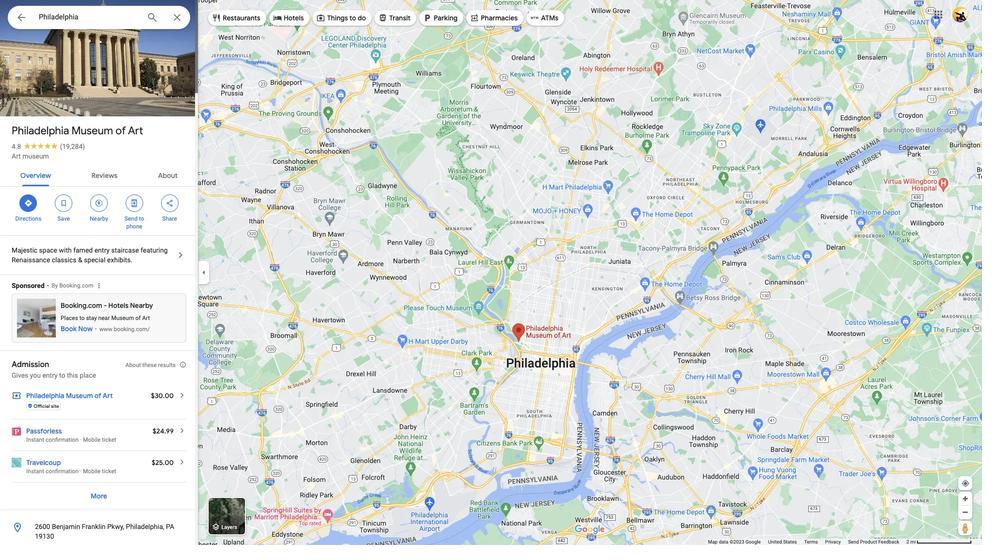 Task type: vqa. For each thing, say whether or not it's contained in the screenshot.


Task type: locate. For each thing, give the bounding box(es) containing it.
instant confirmation · mobile ticket for passforless
[[26, 437, 116, 444]]

0 vertical spatial send
[[125, 216, 138, 222]]

about inside button
[[158, 171, 178, 180]]

about up 
[[158, 171, 178, 180]]

confirmation for travelcoup
[[46, 469, 79, 475]]

hotels
[[284, 14, 304, 22], [108, 302, 129, 310]]

0 horizontal spatial send
[[125, 216, 138, 222]]

data
[[719, 540, 729, 545]]

send inside send to phone
[[125, 216, 138, 222]]

of up reviews 'button'
[[116, 124, 126, 138]]


[[24, 198, 33, 209]]

things
[[327, 14, 348, 22]]

4.8
[[12, 143, 21, 151]]

0 vertical spatial nearby
[[90, 216, 108, 222]]

send product feedback
[[849, 540, 900, 545]]

travelcoup
[[26, 459, 61, 468]]

hotels right -
[[108, 302, 129, 310]]

things to do button
[[313, 6, 372, 30]]

special
[[84, 256, 106, 264]]

1 vertical spatial send
[[849, 540, 860, 545]]

1 vertical spatial mobile
[[83, 469, 101, 475]]

 search field
[[8, 6, 190, 31]]

pharmacies
[[481, 14, 518, 22]]

1 · from the top
[[80, 437, 82, 444]]

0 horizontal spatial nearby
[[90, 216, 108, 222]]

stay
[[86, 315, 97, 322]]

sponsored
[[12, 282, 45, 290]]

featuring
[[141, 247, 168, 254]]

1 vertical spatial instant
[[26, 469, 44, 475]]

1 vertical spatial museum
[[111, 315, 134, 322]]

nearby up www.booking.com/
[[130, 302, 153, 310]]

book now
[[61, 325, 93, 334]]

mobile for passforless
[[83, 437, 101, 444]]

ticket for $25.00
[[102, 469, 116, 475]]

tab list containing overview
[[0, 163, 198, 186]]

museum down this
[[66, 392, 93, 401]]

philadelphia museum of art up "(19,284)"
[[12, 124, 143, 138]]

0 vertical spatial hotels
[[284, 14, 304, 22]]

to left stay
[[80, 315, 85, 322]]

2 instant confirmation · mobile ticket from the top
[[26, 469, 116, 475]]

0 vertical spatial about
[[158, 171, 178, 180]]

Philadelphia field
[[8, 6, 190, 29]]

1 vertical spatial philadelphia museum of art
[[26, 392, 113, 401]]

museum up 19,284 reviews element
[[72, 124, 113, 138]]

0 vertical spatial confirmation
[[46, 437, 79, 444]]

130,369 photos button
[[7, 92, 82, 109]]

pharmacies button
[[467, 6, 524, 30]]

terms
[[805, 540, 818, 545]]

1 instant confirmation · mobile ticket from the top
[[26, 437, 116, 444]]

 button
[[8, 6, 35, 31]]

1 vertical spatial instant confirmation · mobile ticket
[[26, 469, 116, 475]]

2 · from the top
[[80, 469, 82, 475]]

1 horizontal spatial hotels
[[284, 14, 304, 22]]

entry right you
[[42, 372, 58, 380]]

send for send to phone
[[125, 216, 138, 222]]

0 horizontal spatial about
[[126, 362, 141, 369]]

parking button
[[420, 6, 464, 30]]

1 vertical spatial about
[[126, 362, 141, 369]]

collapse side panel image
[[199, 268, 209, 278]]

save
[[57, 216, 70, 222]]

None field
[[39, 11, 139, 23]]

philadelphia up official site
[[26, 392, 64, 401]]

0 vertical spatial of
[[116, 124, 126, 138]]

1 vertical spatial of
[[135, 315, 141, 322]]

2 ticket from the top
[[102, 469, 116, 475]]

map
[[709, 540, 718, 545]]

philadelphia museum of art
[[12, 124, 143, 138], [26, 392, 113, 401]]

philadelphia up 4.8 stars "image"
[[12, 124, 69, 138]]

united states
[[769, 540, 798, 545]]

1 vertical spatial hotels
[[108, 302, 129, 310]]

1 vertical spatial booking.com
[[61, 302, 102, 310]]

19,284 reviews element
[[60, 143, 85, 151]]

1 vertical spatial entry
[[42, 372, 58, 380]]

2 instant from the top
[[26, 469, 44, 475]]

1 instant from the top
[[26, 437, 44, 444]]

instant confirmation · mobile ticket down passforless
[[26, 437, 116, 444]]

instant
[[26, 437, 44, 444], [26, 469, 44, 475]]

$25.00
[[152, 459, 174, 468]]

instant down travelcoup at the left bottom of the page
[[26, 469, 44, 475]]

museum
[[22, 152, 49, 160]]

2 confirmation from the top
[[46, 469, 79, 475]]

about for about
[[158, 171, 178, 180]]

2600
[[35, 523, 50, 531]]

send left product
[[849, 540, 860, 545]]

1 horizontal spatial entry
[[95, 247, 110, 254]]

to inside things to do button
[[350, 14, 356, 22]]

send
[[125, 216, 138, 222], [849, 540, 860, 545]]

entry
[[95, 247, 110, 254], [42, 372, 58, 380]]

1 vertical spatial confirmation
[[46, 469, 79, 475]]

transit button
[[375, 6, 417, 30]]

1 ticket from the top
[[102, 437, 116, 444]]

1 vertical spatial ·
[[80, 469, 82, 475]]

museum
[[72, 124, 113, 138], [111, 315, 134, 322], [66, 392, 93, 401]]

footer
[[709, 539, 907, 546]]

instant down passforless
[[26, 437, 44, 444]]

philadelphia museum of art up site
[[26, 392, 113, 401]]

classics
[[52, 256, 76, 264]]


[[16, 11, 27, 24]]

1 mobile from the top
[[83, 437, 101, 444]]

about these results image
[[180, 362, 186, 369]]

0 vertical spatial ticket
[[102, 437, 116, 444]]

entry inside majestic space with famed entry staircase featuring renaissance classics & special exhibits.
[[95, 247, 110, 254]]

hotels button
[[269, 6, 310, 30]]

to left do on the top
[[350, 14, 356, 22]]

booking.com up stay
[[61, 302, 102, 310]]

art inside art museum button
[[12, 152, 21, 160]]

about left the these
[[126, 362, 141, 369]]

majestic space with famed entry staircase featuring renaissance classics & special exhibits.
[[12, 247, 168, 264]]

0 horizontal spatial hotels
[[108, 302, 129, 310]]

hotels inside booking.com - hotels nearby places to stay near museum of art
[[108, 302, 129, 310]]

confirmation down travelcoup at the left bottom of the page
[[46, 469, 79, 475]]

philadelphia,
[[126, 523, 164, 531]]

0 vertical spatial museum
[[72, 124, 113, 138]]

·
[[80, 437, 82, 444], [80, 469, 82, 475]]

instant for passforless
[[26, 437, 44, 444]]

· for travelcoup
[[80, 469, 82, 475]]

confirmation down passforless
[[46, 437, 79, 444]]

0 horizontal spatial of
[[95, 392, 101, 401]]

places
[[61, 315, 78, 322]]

2 mi button
[[907, 540, 973, 545]]

instant confirmation · mobile ticket down travelcoup at the left bottom of the page
[[26, 469, 116, 475]]

to
[[350, 14, 356, 22], [139, 216, 144, 222], [80, 315, 85, 322], [59, 372, 65, 380]]

ticket
[[102, 437, 116, 444], [102, 469, 116, 475]]

to up the phone
[[139, 216, 144, 222]]

show street view coverage image
[[959, 522, 973, 536]]

museum inside booking.com - hotels nearby places to stay near museum of art
[[111, 315, 134, 322]]

book
[[61, 325, 77, 334]]

1 confirmation from the top
[[46, 437, 79, 444]]

2
[[907, 540, 910, 545]]

google account: ben nelson  
(ben.nelson1980@gmail.com) image
[[953, 7, 969, 22]]

united states button
[[769, 539, 798, 546]]

confirmation
[[46, 437, 79, 444], [46, 469, 79, 475]]

0 vertical spatial ·
[[80, 437, 82, 444]]

1 horizontal spatial nearby
[[130, 302, 153, 310]]

museum up www.booking.com/
[[111, 315, 134, 322]]

0 vertical spatial philadelphia
[[12, 124, 69, 138]]

staircase
[[111, 247, 139, 254]]

0 vertical spatial instant confirmation · mobile ticket
[[26, 437, 116, 444]]

map data ©2023 google
[[709, 540, 761, 545]]

official
[[34, 403, 50, 410]]

none field inside philadelphia field
[[39, 11, 139, 23]]

send up the phone
[[125, 216, 138, 222]]

nearby down 
[[90, 216, 108, 222]]

2600 benjamin franklin pkwy, philadelphia, pa 19130 button
[[0, 519, 198, 546]]

entry up special
[[95, 247, 110, 254]]

send inside button
[[849, 540, 860, 545]]

0 vertical spatial booking.com
[[59, 283, 93, 289]]

of up www.booking.com/
[[135, 315, 141, 322]]

these
[[142, 362, 157, 369]]

0 vertical spatial instant
[[26, 437, 44, 444]]

0 vertical spatial entry
[[95, 247, 110, 254]]

phone
[[126, 223, 142, 230]]

mobile for travelcoup
[[83, 469, 101, 475]]

send to phone
[[125, 216, 144, 230]]

confirmation for passforless
[[46, 437, 79, 444]]

1 horizontal spatial send
[[849, 540, 860, 545]]

1 vertical spatial nearby
[[130, 302, 153, 310]]

benjamin
[[52, 523, 80, 531]]

majestic
[[12, 247, 37, 254]]

footer inside 'google maps' element
[[709, 539, 907, 546]]

2600 benjamin franklin pkwy, philadelphia, pa 19130
[[35, 523, 174, 541]]

now
[[78, 325, 93, 334]]

booking.com right by
[[59, 283, 93, 289]]

1 vertical spatial ticket
[[102, 469, 116, 475]]

hotels left things
[[284, 14, 304, 22]]

2 horizontal spatial of
[[135, 315, 141, 322]]

booking.com
[[59, 283, 93, 289], [61, 302, 102, 310]]

2 mobile from the top
[[83, 469, 101, 475]]

of down place
[[95, 392, 101, 401]]

tab list
[[0, 163, 198, 186]]

0 vertical spatial mobile
[[83, 437, 101, 444]]

1 horizontal spatial about
[[158, 171, 178, 180]]

this
[[67, 372, 78, 380]]

send product feedback button
[[849, 539, 900, 546]]

footer containing map data ©2023 google
[[709, 539, 907, 546]]

you
[[30, 372, 41, 380]]

2 vertical spatial of
[[95, 392, 101, 401]]



Task type: describe. For each thing, give the bounding box(es) containing it.
nearby inside actions for philadelphia museum of art region
[[90, 216, 108, 222]]

pa
[[166, 523, 174, 531]]

states
[[784, 540, 798, 545]]

restaurants button
[[208, 6, 266, 30]]

booking.com - hotels nearby places to stay near museum of art
[[61, 302, 153, 322]]

actions for philadelphia museum of art region
[[0, 187, 198, 236]]

1 vertical spatial philadelphia
[[26, 392, 64, 401]]

130,369 photos
[[25, 96, 78, 105]]

send for send product feedback
[[849, 540, 860, 545]]

privacy button
[[826, 539, 841, 546]]

nearby inside booking.com - hotels nearby places to stay near museum of art
[[130, 302, 153, 310]]

exhibits.
[[107, 256, 133, 264]]

instant for travelcoup
[[26, 469, 44, 475]]

mi
[[911, 540, 917, 545]]

show your location image
[[962, 480, 971, 488]]

majestic space with famed entry staircase featuring renaissance classics & special exhibits. button
[[0, 236, 198, 275]]

share
[[162, 216, 177, 222]]

feedback
[[879, 540, 900, 545]]

4.8 stars image
[[21, 143, 60, 149]]

terms button
[[805, 539, 818, 546]]

$30.00
[[151, 392, 174, 401]]


[[130, 198, 139, 209]]

-
[[104, 302, 107, 310]]

booking.com inside booking.com - hotels nearby places to stay near museum of art
[[61, 302, 102, 310]]


[[95, 198, 103, 209]]

ticket for $24.99
[[102, 437, 116, 444]]

famed
[[73, 247, 93, 254]]

©2023
[[730, 540, 745, 545]]


[[165, 198, 174, 209]]

renaissance
[[12, 256, 50, 264]]

&
[[78, 256, 82, 264]]

philadelphia museum of art main content
[[0, 0, 198, 546]]

official site
[[34, 403, 59, 410]]

tab list inside 'google maps' element
[[0, 163, 198, 186]]

overview button
[[13, 163, 59, 186]]

2 vertical spatial museum
[[66, 392, 93, 401]]

reviews
[[92, 171, 118, 180]]

atms button
[[527, 6, 565, 30]]

by
[[51, 283, 58, 289]]

reviews button
[[84, 163, 125, 186]]

united
[[769, 540, 783, 545]]

booking.com inside the sponsored · by booking.com element
[[59, 283, 93, 289]]

google maps element
[[0, 0, 983, 546]]

to inside booking.com - hotels nearby places to stay near museum of art
[[80, 315, 85, 322]]

near
[[98, 315, 110, 322]]

more button
[[81, 485, 117, 508]]

site
[[51, 403, 59, 410]]

by booking.com
[[51, 283, 93, 289]]


[[59, 198, 68, 209]]

gives you entry to this place
[[12, 372, 96, 380]]

www.booking.com/
[[99, 326, 150, 333]]

transit
[[390, 14, 411, 22]]

more
[[91, 492, 107, 501]]

space
[[39, 247, 57, 254]]

about these results
[[126, 362, 176, 369]]

zoom in image
[[962, 496, 970, 503]]

to left this
[[59, 372, 65, 380]]

art museum button
[[12, 152, 49, 161]]

hotels inside button
[[284, 14, 304, 22]]

parking
[[434, 14, 458, 22]]

19130
[[35, 533, 54, 541]]

photo of philadelphia museum of art image
[[0, 0, 198, 124]]

130,369
[[25, 96, 52, 105]]

restaurants
[[223, 14, 261, 22]]

art inside booking.com - hotels nearby places to stay near museum of art
[[142, 315, 150, 322]]

art museum
[[12, 152, 49, 160]]

about for about these results
[[126, 362, 141, 369]]

of inside booking.com - hotels nearby places to stay near museum of art
[[135, 315, 141, 322]]

1 horizontal spatial of
[[116, 124, 126, 138]]

sponsored · by booking.com element
[[12, 275, 198, 294]]

franklin
[[82, 523, 106, 531]]

0 vertical spatial philadelphia museum of art
[[12, 124, 143, 138]]

(19,284)
[[60, 143, 85, 151]]

0 horizontal spatial entry
[[42, 372, 58, 380]]

do
[[358, 14, 366, 22]]

passforless
[[26, 427, 62, 436]]

layers
[[222, 525, 237, 531]]

gives
[[12, 372, 28, 380]]

2 mi
[[907, 540, 917, 545]]

things to do
[[327, 14, 366, 22]]

with
[[59, 247, 72, 254]]

to inside send to phone
[[139, 216, 144, 222]]

admission
[[12, 360, 49, 370]]

$24.99
[[153, 427, 174, 436]]

overview
[[20, 171, 51, 180]]

privacy
[[826, 540, 841, 545]]

zoom out image
[[962, 509, 970, 517]]

results
[[158, 362, 176, 369]]

place
[[80, 372, 96, 380]]

product
[[861, 540, 878, 545]]

instant confirmation · mobile ticket for travelcoup
[[26, 469, 116, 475]]

directions
[[15, 216, 41, 222]]

google
[[746, 540, 761, 545]]

about button
[[150, 163, 186, 186]]

· for passforless
[[80, 437, 82, 444]]

photos
[[54, 96, 78, 105]]



